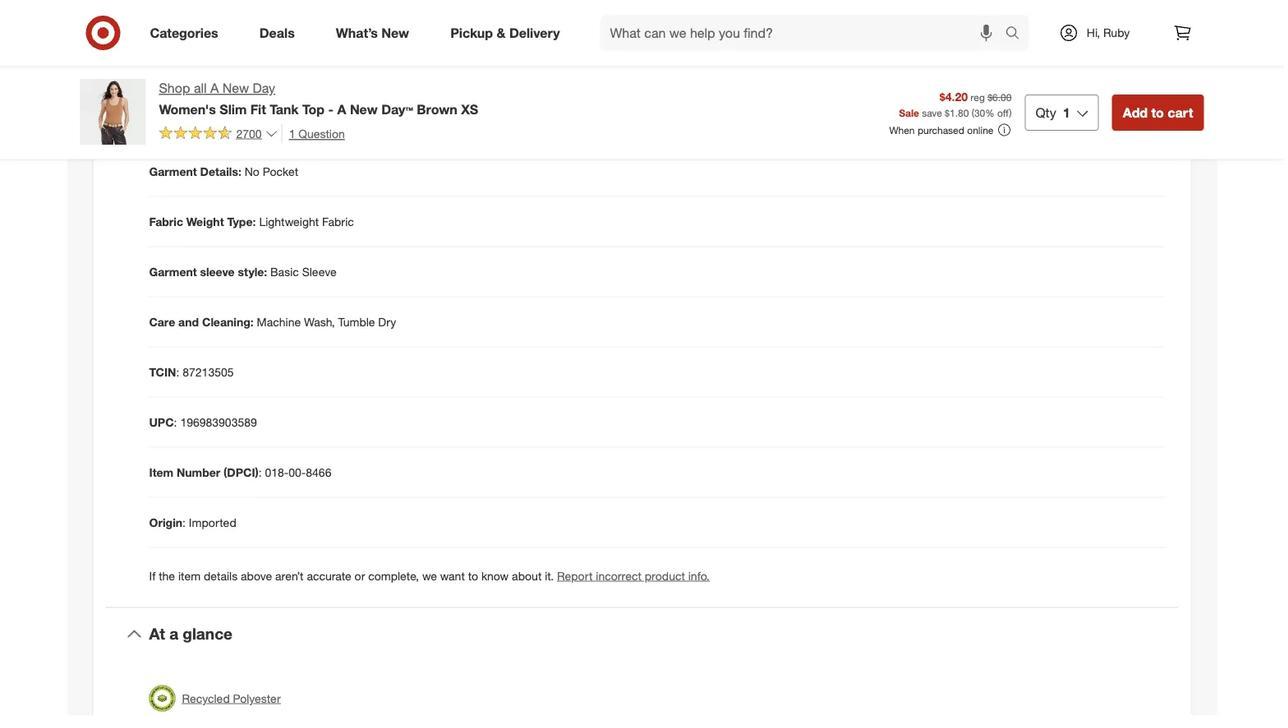 Task type: describe. For each thing, give the bounding box(es) containing it.
1 vertical spatial a
[[337, 101, 346, 117]]

garment sleeve style: basic sleeve
[[149, 264, 337, 279]]

shop
[[159, 80, 190, 96]]

fit
[[251, 101, 266, 117]]

it.
[[545, 568, 554, 583]]

qty 1
[[1036, 104, 1071, 120]]

1 horizontal spatial new
[[350, 101, 378, 117]]

garment details: no pocket
[[149, 164, 298, 178]]

2 fabric from the left
[[322, 214, 354, 229]]

style:
[[200, 64, 231, 78]]

)
[[1010, 106, 1012, 119]]

00-
[[289, 465, 306, 479]]

when
[[890, 124, 915, 136]]

pullover
[[295, 64, 336, 78]]

glance
[[183, 624, 233, 643]]

no for pocket
[[245, 164, 260, 178]]

pickup
[[451, 25, 493, 41]]

2700 link
[[159, 124, 278, 144]]

product
[[645, 568, 686, 583]]

2700
[[236, 126, 262, 140]]

categories
[[150, 25, 218, 41]]

(
[[972, 106, 975, 119]]

What can we help you find? suggestions appear below search field
[[601, 15, 1010, 51]]

the
[[159, 568, 175, 583]]

$4.20 reg $6.00 sale save $ 1.80 ( 30 % off )
[[900, 89, 1012, 119]]

style:
[[238, 264, 267, 279]]

what's
[[336, 25, 378, 41]]

wash,
[[304, 314, 335, 329]]

question
[[299, 126, 345, 140]]

&
[[497, 25, 506, 41]]

add to cart button
[[1113, 94, 1205, 131]]

$4.20
[[940, 89, 968, 104]]

women's
[[159, 101, 216, 117]]

origin : imported
[[149, 515, 237, 529]]

dry
[[378, 314, 396, 329]]

0 vertical spatial a
[[210, 80, 219, 96]]

search button
[[998, 15, 1038, 54]]

: for imported
[[183, 515, 186, 529]]

196983903589
[[180, 415, 257, 429]]

length:
[[149, 14, 190, 28]]

day™
[[382, 101, 413, 117]]

machine
[[257, 314, 301, 329]]

at
[[149, 624, 165, 643]]

upc
[[149, 415, 174, 429]]

garment style: sleeveless, pullover
[[149, 64, 336, 78]]

what's new link
[[322, 15, 430, 51]]

0 horizontal spatial new
[[223, 80, 249, 96]]

1 question
[[289, 126, 345, 140]]

tank
[[270, 101, 299, 117]]

no for collar
[[242, 114, 257, 128]]

below
[[194, 14, 225, 28]]

ruby
[[1104, 25, 1131, 40]]

aren't
[[275, 568, 304, 583]]

details:
[[200, 164, 242, 178]]

at a glance
[[149, 624, 233, 643]]

we
[[422, 568, 437, 583]]

garment for garment details: no pocket
[[149, 164, 197, 178]]

hi,
[[1087, 25, 1101, 40]]

0 vertical spatial 1
[[1064, 104, 1071, 120]]

: for 87213505
[[176, 365, 180, 379]]

deals link
[[246, 15, 315, 51]]

qty
[[1036, 104, 1057, 120]]

recycled
[[182, 691, 230, 705]]

know
[[482, 568, 509, 583]]

to inside button
[[1152, 104, 1165, 120]]

incorrect
[[596, 568, 642, 583]]

pocket
[[263, 164, 298, 178]]

day
[[253, 80, 275, 96]]

2 horizontal spatial new
[[382, 25, 410, 41]]

length: below waist
[[149, 14, 257, 28]]

shop all a new day women's slim fit tank top - a new day™ brown xs
[[159, 80, 479, 117]]

pickup & delivery
[[451, 25, 560, 41]]

basic
[[270, 264, 299, 279]]

weight
[[186, 214, 224, 229]]

018-
[[265, 465, 289, 479]]

lightweight
[[259, 214, 319, 229]]



Task type: vqa. For each thing, say whether or not it's contained in the screenshot.
space
no



Task type: locate. For each thing, give the bounding box(es) containing it.
: left 018-
[[259, 465, 262, 479]]

if
[[149, 568, 156, 583]]

(dpci)
[[224, 465, 259, 479]]

1 vertical spatial no
[[245, 164, 260, 178]]

add to cart
[[1124, 104, 1194, 120]]

0 vertical spatial garment
[[149, 64, 197, 78]]

to
[[1152, 104, 1165, 120], [468, 568, 479, 583]]

: left imported
[[183, 515, 186, 529]]

recycled polyester
[[182, 691, 281, 705]]

type:
[[227, 214, 256, 229]]

sleeve
[[200, 264, 235, 279]]

care
[[149, 314, 175, 329]]

recycled polyester button
[[149, 680, 281, 716]]

sale
[[900, 106, 920, 119]]

$
[[945, 106, 950, 119]]

1 inside 'link'
[[289, 126, 295, 140]]

0 horizontal spatial to
[[468, 568, 479, 583]]

all
[[194, 80, 207, 96]]

image of women's slim fit tank top - a new day™ brown xs image
[[80, 79, 146, 145]]

save
[[923, 106, 943, 119]]

1 horizontal spatial to
[[1152, 104, 1165, 120]]

and
[[178, 314, 199, 329]]

: for 196983903589
[[174, 415, 177, 429]]

1.80
[[950, 106, 970, 119]]

waist
[[229, 14, 257, 28]]

fabric weight type: lightweight fabric
[[149, 214, 354, 229]]

to right add
[[1152, 104, 1165, 120]]

a right all
[[210, 80, 219, 96]]

want
[[440, 568, 465, 583]]

no
[[242, 114, 257, 128], [245, 164, 260, 178]]

2 garment from the top
[[149, 164, 197, 178]]

new right what's
[[382, 25, 410, 41]]

to right want
[[468, 568, 479, 583]]

1 horizontal spatial a
[[337, 101, 346, 117]]

sleeve
[[302, 264, 337, 279]]

cart
[[1168, 104, 1194, 120]]

off
[[998, 106, 1010, 119]]

: left 196983903589
[[174, 415, 177, 429]]

$6.00
[[988, 91, 1012, 103]]

reg
[[971, 91, 986, 103]]

fabric left "weight"
[[149, 214, 183, 229]]

item
[[178, 568, 201, 583]]

or
[[355, 568, 365, 583]]

if the item details above aren't accurate or complete, we want to know about it. report incorrect product info.
[[149, 568, 710, 583]]

accurate
[[307, 568, 352, 583]]

tcin
[[149, 365, 176, 379]]

0 horizontal spatial a
[[210, 80, 219, 96]]

: left 87213505
[[176, 365, 180, 379]]

neckline:
[[149, 114, 200, 128]]

1 down tank at the left of page
[[289, 126, 295, 140]]

1 question link
[[282, 124, 345, 143]]

info.
[[689, 568, 710, 583]]

1 right qty
[[1064, 104, 1071, 120]]

item
[[149, 465, 174, 479]]

categories link
[[136, 15, 239, 51]]

no left pocket
[[245, 164, 260, 178]]

fabric right lightweight
[[322, 214, 354, 229]]

a right -
[[337, 101, 346, 117]]

add
[[1124, 104, 1149, 120]]

0 horizontal spatial fabric
[[149, 214, 183, 229]]

8466
[[306, 465, 332, 479]]

30
[[975, 106, 986, 119]]

1 vertical spatial to
[[468, 568, 479, 583]]

tumble
[[338, 314, 375, 329]]

fabric
[[149, 214, 183, 229], [322, 214, 354, 229]]

top
[[303, 101, 325, 117]]

garment
[[149, 64, 197, 78], [149, 164, 197, 178], [149, 264, 197, 279]]

slim
[[220, 101, 247, 117]]

pickup & delivery link
[[437, 15, 581, 51]]

1 fabric from the left
[[149, 214, 183, 229]]

scoop,
[[203, 114, 239, 128]]

1 vertical spatial new
[[223, 80, 249, 96]]

a
[[169, 624, 178, 643]]

87213505
[[183, 365, 234, 379]]

about
[[512, 568, 542, 583]]

care and cleaning: machine wash, tumble dry
[[149, 314, 396, 329]]

cleaning:
[[202, 314, 254, 329]]

number
[[177, 465, 221, 479]]

%
[[986, 106, 995, 119]]

new down garment style: sleeveless, pullover
[[223, 80, 249, 96]]

at a glance button
[[106, 608, 1178, 660]]

garment for garment sleeve style: basic sleeve
[[149, 264, 197, 279]]

0 vertical spatial no
[[242, 114, 257, 128]]

imported
[[189, 515, 237, 529]]

brown
[[417, 101, 458, 117]]

0 horizontal spatial 1
[[289, 126, 295, 140]]

0 vertical spatial new
[[382, 25, 410, 41]]

origin
[[149, 515, 183, 529]]

new
[[382, 25, 410, 41], [223, 80, 249, 96], [350, 101, 378, 117]]

garment left "sleeve"
[[149, 264, 197, 279]]

2 vertical spatial garment
[[149, 264, 197, 279]]

sleeveless,
[[234, 64, 292, 78]]

neckline: scoop, no collar
[[149, 114, 291, 128]]

garment left details:
[[149, 164, 197, 178]]

polyester
[[233, 691, 281, 705]]

garment for garment style: sleeveless, pullover
[[149, 64, 197, 78]]

xs
[[461, 101, 479, 117]]

2 vertical spatial new
[[350, 101, 378, 117]]

no left the collar
[[242, 114, 257, 128]]

search
[[998, 26, 1038, 42]]

:
[[176, 365, 180, 379], [174, 415, 177, 429], [259, 465, 262, 479], [183, 515, 186, 529]]

item number (dpci) : 018-00-8466
[[149, 465, 332, 479]]

report
[[557, 568, 593, 583]]

new right -
[[350, 101, 378, 117]]

1 garment from the top
[[149, 64, 197, 78]]

1 vertical spatial garment
[[149, 164, 197, 178]]

1 horizontal spatial 1
[[1064, 104, 1071, 120]]

1 vertical spatial 1
[[289, 126, 295, 140]]

3 garment from the top
[[149, 264, 197, 279]]

above
[[241, 568, 272, 583]]

0 vertical spatial to
[[1152, 104, 1165, 120]]

garment up shop
[[149, 64, 197, 78]]

deals
[[260, 25, 295, 41]]

1 horizontal spatial fabric
[[322, 214, 354, 229]]

delivery
[[510, 25, 560, 41]]



